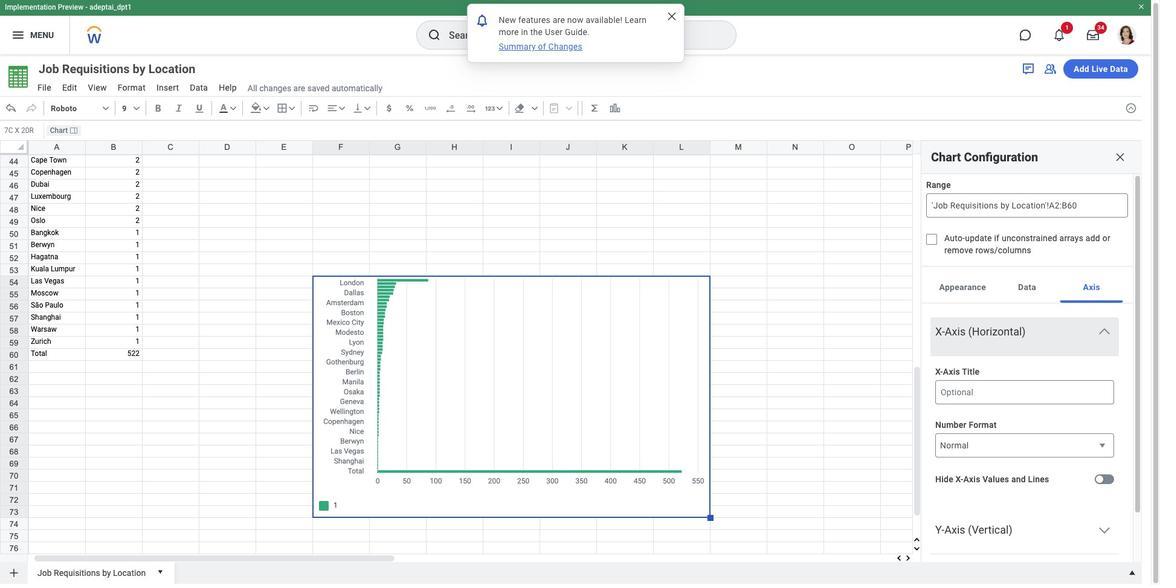 Task type: vqa. For each thing, say whether or not it's contained in the screenshot.
dialog containing New features are now available! Learn more in the User Guide.
yes



Task type: locate. For each thing, give the bounding box(es) containing it.
data button
[[996, 271, 1060, 303]]

data down auto-update if unconstrained arrays add or remove rows/columns
[[1019, 282, 1037, 292]]

1 vertical spatial job
[[37, 568, 52, 578]]

summary
[[499, 42, 536, 51]]

available!
[[586, 15, 623, 25]]

1 horizontal spatial format
[[970, 420, 998, 430]]

0 vertical spatial job requisitions by location button
[[33, 60, 217, 77]]

1 vertical spatial format
[[970, 420, 998, 430]]

add
[[1086, 233, 1101, 243]]

range
[[927, 180, 952, 190]]

chevron down small image left border all 'image' on the left top of page
[[260, 102, 273, 114]]

close environment banner image
[[1139, 3, 1146, 10]]

job requisitions by location for second job requisitions by location button from the bottom of the page
[[39, 62, 196, 76]]

5 chevron down small image from the left
[[336, 102, 348, 114]]

percentage image
[[404, 102, 416, 114]]

0 vertical spatial format
[[118, 83, 146, 93]]

chevron down small image
[[130, 102, 143, 114], [529, 102, 541, 114]]

chart
[[50, 126, 68, 135], [932, 150, 962, 164]]

0 vertical spatial by
[[133, 62, 146, 76]]

0 vertical spatial location
[[149, 62, 196, 76]]

None text field
[[1, 122, 43, 139]]

chevron down small image left "eraser" 'image'
[[494, 102, 506, 114]]

chevron up image
[[1098, 325, 1113, 339], [1098, 523, 1113, 538]]

align left image
[[326, 102, 338, 114]]

format inside menus menu bar
[[118, 83, 146, 93]]

all
[[248, 83, 257, 93]]

are for changes
[[294, 83, 305, 93]]

1 vertical spatial job requisitions by location
[[37, 568, 146, 578]]

0 horizontal spatial format
[[118, 83, 146, 93]]

axis left values
[[964, 475, 981, 484]]

1 chevron down small image from the left
[[100, 102, 112, 114]]

0 horizontal spatial are
[[294, 83, 305, 93]]

are
[[553, 15, 565, 25], [294, 83, 305, 93]]

1 horizontal spatial data
[[1019, 282, 1037, 292]]

format right number at the right bottom of the page
[[970, 420, 998, 430]]

help
[[219, 83, 237, 93]]

all changes are saved automatically
[[248, 83, 383, 93]]

1 vertical spatial data
[[190, 83, 208, 93]]

chevron down small image down help
[[227, 102, 239, 114]]

features
[[519, 15, 551, 25]]

new
[[499, 15, 516, 25]]

summary of changes link
[[498, 41, 584, 53]]

axis left title
[[944, 367, 961, 377]]

and
[[1012, 475, 1027, 484]]

border all image
[[276, 102, 288, 114]]

axis for (vertical)
[[945, 524, 966, 536]]

add live data
[[1074, 64, 1129, 74]]

x- inside dropdown button
[[936, 325, 946, 338]]

chevron down small image
[[100, 102, 112, 114], [227, 102, 239, 114], [260, 102, 273, 114], [286, 102, 298, 114], [336, 102, 348, 114], [361, 102, 374, 114], [494, 102, 506, 114]]

0 horizontal spatial chart
[[50, 126, 68, 135]]

2 chevron up image from the top
[[1098, 523, 1113, 538]]

arrays
[[1060, 233, 1084, 243]]

1 chevron down small image from the left
[[130, 102, 143, 114]]

data right live
[[1111, 64, 1129, 74]]

1 vertical spatial location
[[113, 568, 146, 578]]

1 job requisitions by location button from the top
[[33, 60, 217, 77]]

live
[[1092, 64, 1109, 74]]

thousands comma image
[[424, 102, 436, 114]]

appearance button
[[932, 271, 995, 303]]

chevron down small image right "eraser" 'image'
[[529, 102, 541, 114]]

user
[[545, 27, 563, 37]]

job up file
[[39, 62, 59, 76]]

caret up image
[[1127, 567, 1139, 579]]

location left caret down small icon at the bottom left
[[113, 568, 146, 578]]

guide.
[[565, 27, 590, 37]]

1 vertical spatial job requisitions by location button
[[33, 562, 151, 582]]

view
[[88, 83, 107, 93]]

chart down roboto
[[50, 126, 68, 135]]

x-
[[936, 325, 946, 338], [936, 367, 944, 377], [956, 475, 964, 484]]

0 horizontal spatial chevron down small image
[[130, 102, 143, 114]]

1 horizontal spatial by
[[133, 62, 146, 76]]

1 vertical spatial chevron up image
[[1098, 523, 1113, 538]]

by left caret down small icon at the bottom left
[[102, 568, 111, 578]]

chevron down small image left the 9
[[100, 102, 112, 114]]

chevron down small image left text wrap image
[[286, 102, 298, 114]]

0 horizontal spatial location
[[113, 568, 146, 578]]

in
[[521, 27, 529, 37]]

0 vertical spatial are
[[553, 15, 565, 25]]

auto-
[[945, 233, 966, 243]]

axis button
[[1061, 271, 1124, 303]]

0 vertical spatial job
[[39, 62, 59, 76]]

grid
[[0, 0, 1161, 577]]

x-axis title
[[936, 367, 980, 377]]

format inside tab content element
[[970, 420, 998, 430]]

autosum image
[[589, 102, 601, 114]]

axis inside axis button
[[1084, 282, 1101, 292]]

chart image
[[609, 102, 621, 114]]

by
[[133, 62, 146, 76], [102, 568, 111, 578]]

0 vertical spatial chevron up image
[[1098, 325, 1113, 339]]

1 vertical spatial are
[[294, 83, 305, 93]]

remove
[[945, 245, 974, 255]]

chevron up image inside y-axis (vertical) dropdown button
[[1098, 523, 1113, 538]]

y-
[[936, 524, 945, 536]]

hide
[[936, 475, 954, 484]]

data up underline image
[[190, 83, 208, 93]]

1 horizontal spatial chart
[[932, 150, 962, 164]]

location
[[149, 62, 196, 76], [113, 568, 146, 578]]

undo l image
[[5, 102, 17, 114]]

dialog
[[467, 4, 685, 63]]

by up menus menu bar at top
[[133, 62, 146, 76]]

chevron down small image left align bottom image
[[336, 102, 348, 114]]

are inside all changes are saved automatically button
[[294, 83, 305, 93]]

new features are now available! learn more in the user guide. summary of changes
[[499, 15, 649, 51]]

menu button
[[0, 16, 70, 54]]

0 vertical spatial requisitions
[[62, 62, 130, 76]]

format up 9 'popup button'
[[118, 83, 146, 93]]

x- up x-axis title
[[936, 325, 946, 338]]

rows/columns
[[976, 245, 1032, 255]]

numbers image
[[484, 102, 496, 114]]

axis inside y-axis (vertical) dropdown button
[[945, 524, 966, 536]]

2 chevron down small image from the left
[[529, 102, 541, 114]]

requisitions for 2nd job requisitions by location button from the top
[[54, 568, 100, 578]]

chevron down small image left dollar sign icon
[[361, 102, 374, 114]]

X-Axis Title text field
[[936, 380, 1115, 405]]

1 vertical spatial by
[[102, 568, 111, 578]]

0 vertical spatial chart
[[50, 126, 68, 135]]

location for second job requisitions by location button from the bottom of the page
[[149, 62, 196, 76]]

x- left title
[[936, 367, 944, 377]]

1 vertical spatial chart
[[932, 150, 962, 164]]

0 vertical spatial x-
[[936, 325, 946, 338]]

0 horizontal spatial data
[[190, 83, 208, 93]]

1 horizontal spatial are
[[553, 15, 565, 25]]

chart inside chart button
[[50, 126, 68, 135]]

lines
[[1029, 475, 1050, 484]]

now
[[568, 15, 584, 25]]

Search Workday  search field
[[449, 22, 712, 48]]

tabs element
[[922, 271, 1134, 304]]

0 horizontal spatial by
[[102, 568, 111, 578]]

are inside new features are now available! learn more in the user guide. summary of changes
[[553, 15, 565, 25]]

hide x-axis values and lines
[[936, 475, 1050, 484]]

1 horizontal spatial location
[[149, 62, 196, 76]]

1 button
[[1047, 22, 1074, 48]]

chart up range
[[932, 150, 962, 164]]

menu banner
[[0, 0, 1152, 54]]

caret down small image
[[154, 566, 166, 578]]

add zero image
[[465, 102, 478, 114]]

chart configuration
[[932, 150, 1039, 164]]

appearance
[[940, 282, 987, 292]]

6 chevron down small image from the left
[[361, 102, 374, 114]]

format
[[118, 83, 146, 93], [970, 420, 998, 430]]

axis
[[1084, 282, 1101, 292], [946, 325, 966, 338], [944, 367, 961, 377], [964, 475, 981, 484], [945, 524, 966, 536]]

job requisitions by location
[[39, 62, 196, 76], [37, 568, 146, 578]]

chart for chart configuration
[[932, 150, 962, 164]]

adeptai_dpt1
[[90, 3, 132, 11]]

0 vertical spatial job requisitions by location
[[39, 62, 196, 76]]

remove zero image
[[445, 102, 457, 114]]

requisitions
[[62, 62, 130, 76], [54, 568, 100, 578]]

automatically
[[332, 83, 383, 93]]

chevron up image inside x-axis (horizontal) dropdown button
[[1098, 325, 1113, 339]]

data
[[1111, 64, 1129, 74], [190, 83, 208, 93], [1019, 282, 1037, 292]]

1 vertical spatial requisitions
[[54, 568, 100, 578]]

axis for (horizontal)
[[946, 325, 966, 338]]

location up the insert
[[149, 62, 196, 76]]

1 chevron up image from the top
[[1098, 325, 1113, 339]]

9
[[122, 104, 127, 113]]

0 vertical spatial data
[[1111, 64, 1129, 74]]

2 vertical spatial x-
[[956, 475, 964, 484]]

update
[[966, 233, 993, 243]]

(horizontal)
[[969, 325, 1026, 338]]

job
[[39, 62, 59, 76], [37, 568, 52, 578]]

activity stream image
[[1022, 62, 1036, 76]]

x- right hide
[[956, 475, 964, 484]]

1 horizontal spatial chevron down small image
[[529, 102, 541, 114]]

chevron down small image right the 9
[[130, 102, 143, 114]]

2 vertical spatial data
[[1019, 282, 1037, 292]]

the
[[531, 27, 543, 37]]

axis left (vertical)
[[945, 524, 966, 536]]

axis down the "add"
[[1084, 282, 1101, 292]]

all changes are saved automatically button
[[243, 83, 383, 94]]

1 vertical spatial x-
[[936, 367, 944, 377]]

italics image
[[173, 102, 185, 114]]

file
[[37, 83, 51, 93]]

2 horizontal spatial data
[[1111, 64, 1129, 74]]

implementation
[[5, 3, 56, 11]]

job requisitions by location button
[[33, 60, 217, 77], [33, 562, 151, 582]]

are up user
[[553, 15, 565, 25]]

are left saved
[[294, 83, 305, 93]]

number format
[[936, 420, 998, 430]]

job right add footer ws icon
[[37, 568, 52, 578]]

axis inside x-axis (horizontal) dropdown button
[[946, 325, 966, 338]]

implementation preview -   adeptai_dpt1
[[5, 3, 132, 11]]

axis up x-axis title
[[946, 325, 966, 338]]



Task type: describe. For each thing, give the bounding box(es) containing it.
34
[[1098, 24, 1105, 31]]

data inside "tabs" element
[[1019, 282, 1037, 292]]

-
[[85, 3, 88, 11]]

inbox large image
[[1088, 29, 1100, 41]]

of
[[538, 42, 547, 51]]

text wrap image
[[308, 102, 320, 114]]

x-axis (horizontal) button
[[931, 317, 1120, 356]]

menus menu bar
[[31, 79, 243, 98]]

eraser image
[[514, 102, 526, 114]]

add
[[1074, 64, 1090, 74]]

chevron down small image inside roboto dropdown button
[[100, 102, 112, 114]]

bold image
[[152, 102, 164, 114]]

dialog containing new features are now available! learn more in the user guide.
[[467, 4, 685, 63]]

7 chevron down small image from the left
[[494, 102, 506, 114]]

chevron down small image inside 9 'popup button'
[[130, 102, 143, 114]]

by for 2nd job requisitions by location button from the top
[[102, 568, 111, 578]]

job for 2nd job requisitions by location button from the top
[[37, 568, 52, 578]]

align bottom image
[[352, 102, 364, 114]]

tab content element
[[922, 304, 1134, 585]]

chevron up image for (horizontal)
[[1098, 325, 1113, 339]]

roboto button
[[47, 99, 112, 118]]

x-axis (horizontal)
[[936, 325, 1026, 338]]

4 chevron down small image from the left
[[286, 102, 298, 114]]

toolbar container region
[[0, 96, 1121, 120]]

or
[[1103, 233, 1111, 243]]

(vertical)
[[969, 524, 1013, 536]]

profile logan mcneil image
[[1118, 25, 1137, 47]]

auto-update if unconstrained arrays add or remove rows/columns
[[945, 233, 1111, 255]]

media classroom image
[[1044, 62, 1058, 76]]

insert
[[157, 83, 179, 93]]

Range text field
[[927, 193, 1129, 218]]

normal
[[941, 441, 970, 450]]

menu
[[30, 30, 54, 40]]

justify image
[[11, 28, 25, 42]]

2 job requisitions by location button from the top
[[33, 562, 151, 582]]

notifications image
[[475, 13, 489, 28]]

by for second job requisitions by location button from the bottom of the page
[[133, 62, 146, 76]]

normal button
[[936, 434, 1115, 458]]

notifications large image
[[1054, 29, 1066, 41]]

title
[[963, 367, 980, 377]]

9 button
[[118, 99, 143, 118]]

2 chevron down small image from the left
[[227, 102, 239, 114]]

location for 2nd job requisitions by location button from the top
[[113, 568, 146, 578]]

changes
[[549, 42, 583, 51]]

chart for chart
[[50, 126, 68, 135]]

saved
[[308, 83, 330, 93]]

changes
[[260, 83, 292, 93]]

edit
[[62, 83, 77, 93]]

roboto
[[51, 104, 77, 113]]

add footer ws image
[[8, 567, 20, 579]]

x image
[[666, 10, 678, 22]]

1
[[1066, 24, 1070, 31]]

y-axis (vertical) button
[[931, 516, 1120, 554]]

chevron up image for (vertical)
[[1098, 523, 1113, 538]]

job for second job requisitions by location button from the bottom of the page
[[39, 62, 59, 76]]

x- for x-axis title
[[936, 367, 944, 377]]

x image
[[1115, 151, 1127, 163]]

more
[[499, 27, 519, 37]]

requisitions for second job requisitions by location button from the bottom of the page
[[62, 62, 130, 76]]

chevron up circle image
[[1126, 102, 1138, 114]]

x- for x-axis (horizontal)
[[936, 325, 946, 338]]

y-axis (vertical)
[[936, 524, 1013, 536]]

if
[[995, 233, 1000, 243]]

data inside menus menu bar
[[190, 83, 208, 93]]

34 button
[[1081, 22, 1108, 48]]

number
[[936, 420, 967, 430]]

search image
[[427, 28, 442, 42]]

learn
[[625, 15, 647, 25]]

values
[[983, 475, 1010, 484]]

3 chevron down small image from the left
[[260, 102, 273, 114]]

preview
[[58, 3, 84, 11]]

axis for title
[[944, 367, 961, 377]]

add live data button
[[1064, 59, 1139, 79]]

underline image
[[193, 102, 205, 114]]

dollar sign image
[[383, 102, 395, 114]]

unconstrained
[[1002, 233, 1058, 243]]

job requisitions by location for 2nd job requisitions by location button from the top
[[37, 568, 146, 578]]

configuration
[[965, 150, 1039, 164]]

are for features
[[553, 15, 565, 25]]

chart button
[[46, 125, 81, 136]]



